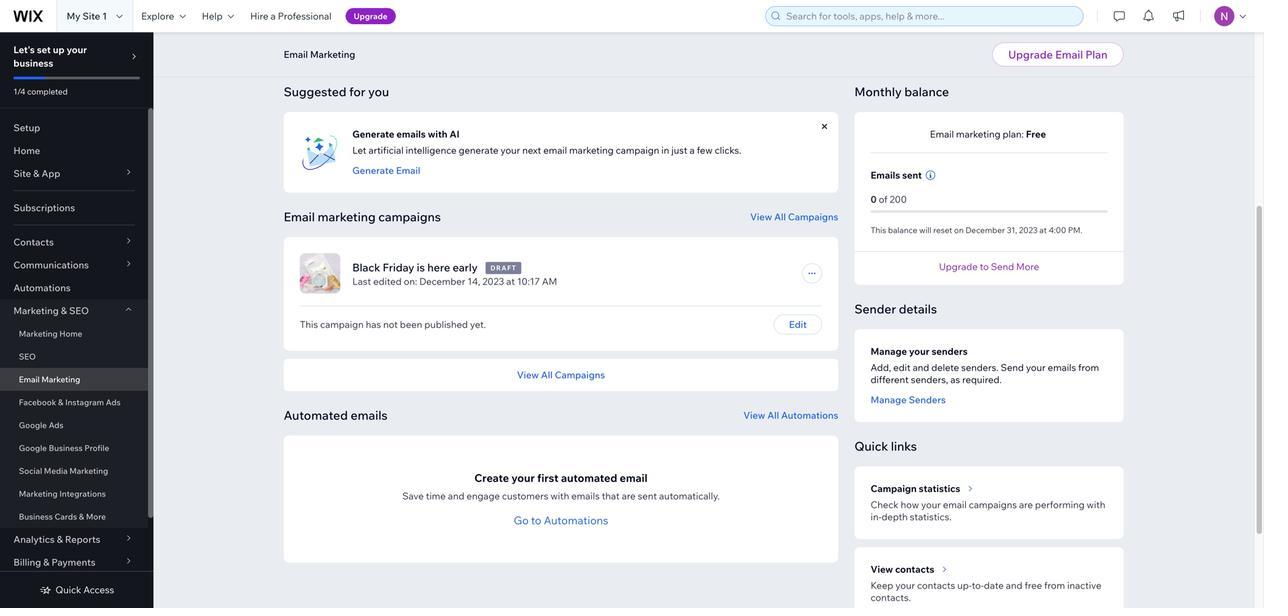 Task type: vqa. For each thing, say whether or not it's contained in the screenshot.
CREATE NEW SITE 'button'
no



Task type: describe. For each thing, give the bounding box(es) containing it.
send inside button
[[991, 261, 1014, 273]]

edit
[[789, 319, 807, 331]]

200
[[890, 194, 907, 205]]

Search for tools, apps, help & more... field
[[782, 7, 1079, 26]]

marketing for plan:
[[956, 128, 1001, 140]]

& for reports
[[57, 534, 63, 546]]

1 horizontal spatial at
[[1040, 225, 1047, 235]]

with inside generate emails with ai let artificial intelligence generate your next email marketing campaign in just a few clicks.
[[428, 128, 448, 140]]

edited
[[373, 276, 402, 288]]

ai inside generate emails with ai let artificial intelligence generate your next email marketing campaign in just a few clicks.
[[450, 128, 460, 140]]

analytics & reports button
[[0, 529, 148, 551]]

billing
[[13, 557, 41, 569]]

on
[[954, 225, 964, 235]]

generate for generate email
[[352, 165, 394, 176]]

email marketing campaigns
[[284, 209, 441, 225]]

site & app button
[[0, 162, 148, 185]]

1 vertical spatial all
[[541, 369, 553, 381]]

31,
[[1007, 225, 1017, 235]]

sent inside the "create your first automated email save time and engage customers with emails that are sent automatically."
[[638, 491, 657, 502]]

all for email marketing campaigns
[[774, 211, 786, 223]]

this balance will reset on december 31, 2023 at 4:00 pm.
[[871, 225, 1083, 235]]

email inside upgrade email plan button
[[1056, 48, 1083, 61]]

quick access button
[[39, 584, 114, 597]]

business cards & more link
[[0, 506, 148, 529]]

automatically.
[[659, 491, 720, 502]]

manage senders button
[[871, 394, 1108, 406]]

your inside keep your contacts up-to-date and free from inactive contacts.
[[896, 580, 915, 592]]

let's
[[13, 44, 35, 56]]

create
[[475, 472, 509, 485]]

1 vertical spatial campaign
[[320, 319, 364, 331]]

& for seo
[[61, 305, 67, 317]]

generate
[[459, 144, 499, 156]]

a inside hire a professional link
[[271, 10, 276, 22]]

quick links
[[855, 439, 917, 454]]

has
[[366, 319, 381, 331]]

balance for monthly
[[905, 84, 949, 99]]

professional
[[278, 10, 332, 22]]

1 horizontal spatial view all campaigns button
[[750, 211, 839, 223]]

are inside "check how your email campaigns are performing with in-depth statistics."
[[1019, 499, 1033, 511]]

1 vertical spatial december
[[419, 276, 465, 288]]

upgrade to send more
[[939, 261, 1040, 273]]

10:17
[[517, 276, 540, 288]]

upgrade for upgrade
[[354, 11, 388, 21]]

view inside button
[[744, 410, 766, 421]]

more for upgrade to send more
[[1017, 261, 1040, 273]]

0 vertical spatial campaigns
[[378, 209, 441, 225]]

check
[[871, 499, 899, 511]]

emails inside the "create your first automated email save time and engage customers with emails that are sent automatically."
[[572, 491, 600, 502]]

subscriptions
[[13, 202, 75, 214]]

email marketing for email marketing button
[[284, 48, 355, 60]]

google ads
[[19, 420, 63, 431]]

been
[[400, 319, 422, 331]]

0 horizontal spatial campaigns
[[555, 369, 605, 381]]

campaign inside generate emails with ai let artificial intelligence generate your next email marketing campaign in just a few clicks.
[[616, 144, 659, 156]]

google ads link
[[0, 414, 148, 437]]

email marketing plan: free
[[930, 128, 1046, 140]]

keep
[[871, 580, 894, 592]]

setup
[[13, 122, 40, 134]]

let
[[352, 144, 366, 156]]

automations for go to automations
[[544, 514, 608, 528]]

seo link
[[0, 345, 148, 368]]

social
[[19, 466, 42, 476]]

to for go
[[531, 514, 542, 528]]

balance for this
[[888, 225, 918, 235]]

billing & payments
[[13, 557, 96, 569]]

more templates
[[1011, 39, 1082, 51]]

1 horizontal spatial view all campaigns
[[750, 211, 839, 223]]

help button
[[194, 0, 242, 32]]

automations link
[[0, 277, 148, 300]]

& right cards
[[79, 512, 84, 522]]

and inside the "create your first automated email save time and engage customers with emails that are sent automatically."
[[448, 491, 465, 502]]

1 horizontal spatial 2023
[[1019, 225, 1038, 235]]

intelligence
[[406, 144, 457, 156]]

marketing integrations link
[[0, 483, 148, 506]]

my site 1
[[67, 10, 107, 22]]

quick for quick access
[[55, 584, 81, 596]]

email inside generate emails with ai let artificial intelligence generate your next email marketing campaign in just a few clicks.
[[544, 144, 567, 156]]

0 of 200
[[871, 194, 907, 205]]

monthly
[[855, 84, 902, 99]]

0 vertical spatial december
[[966, 225, 1005, 235]]

this campaign has not been published yet.
[[300, 319, 486, 331]]

first
[[537, 472, 559, 485]]

marketing & seo
[[13, 305, 89, 317]]

your inside "check how your email campaigns are performing with in-depth statistics."
[[921, 499, 941, 511]]

1 horizontal spatial campaigns
[[788, 211, 839, 223]]

communications button
[[0, 254, 148, 277]]

send inside manage your senders add, edit and delete senders. send your emails from different senders, as required.
[[1001, 362, 1024, 374]]

add,
[[871, 362, 891, 374]]

app
[[42, 168, 60, 179]]

and inside keep your contacts up-to-date and free from inactive contacts.
[[1006, 580, 1023, 592]]

0 horizontal spatial view all campaigns
[[517, 369, 605, 381]]

few
[[697, 144, 713, 156]]

1/4 completed
[[13, 87, 68, 97]]

email inside generate email button
[[396, 165, 420, 176]]

last edited on: december 14, 2023 at 10:17 am
[[352, 276, 557, 288]]

will
[[920, 225, 932, 235]]

email marketing link
[[0, 368, 148, 391]]

0 horizontal spatial at
[[506, 276, 515, 288]]

pm.
[[1068, 225, 1083, 235]]

0 vertical spatial more
[[1011, 39, 1034, 51]]

all for automated emails
[[768, 410, 779, 421]]

hire a professional
[[250, 10, 332, 22]]

in
[[662, 144, 669, 156]]

automations inside the "sidebar" element
[[13, 282, 71, 294]]

here
[[427, 261, 450, 274]]

business cards & more
[[19, 512, 106, 522]]

campaigns inside "check how your email campaigns are performing with in-depth statistics."
[[969, 499, 1017, 511]]

email down upgrade button
[[383, 39, 407, 50]]

marketing inside marketing home 'link'
[[19, 329, 58, 339]]

more for business cards & more
[[86, 512, 106, 522]]

senders
[[932, 346, 968, 358]]

marketing inside marketing & seo popup button
[[13, 305, 59, 317]]

set
[[37, 44, 51, 56]]

site inside dropdown button
[[13, 168, 31, 179]]

view contacts
[[871, 564, 935, 576]]

depth
[[882, 511, 908, 523]]

senders.
[[961, 362, 999, 374]]

integrations
[[59, 489, 106, 499]]

draft
[[491, 264, 517, 272]]

from inside keep your contacts up-to-date and free from inactive contacts.
[[1045, 580, 1065, 592]]

in-
[[871, 511, 882, 523]]

0 vertical spatial ads
[[106, 398, 121, 408]]

manage for manage your senders add, edit and delete senders. send your emails from different senders, as required.
[[871, 346, 907, 358]]

last
[[352, 276, 371, 288]]

hire a professional link
[[242, 0, 340, 32]]

marketing home link
[[0, 323, 148, 345]]

statistics.
[[910, 511, 952, 523]]

engage
[[467, 491, 500, 502]]

social media marketing link
[[0, 460, 148, 483]]

0 horizontal spatial ai
[[372, 39, 381, 50]]

seo inside seo link
[[19, 352, 36, 362]]

go
[[514, 514, 529, 528]]

your up edit
[[909, 346, 930, 358]]

quick access
[[55, 584, 114, 596]]

a inside generate emails with ai let artificial intelligence generate your next email marketing campaign in just a few clicks.
[[690, 144, 695, 156]]

subscriptions link
[[0, 197, 148, 219]]

as
[[951, 374, 960, 386]]

email marketing for email marketing link
[[19, 375, 80, 385]]

this for this campaign has not been published yet.
[[300, 319, 318, 331]]

contacts inside keep your contacts up-to-date and free from inactive contacts.
[[917, 580, 956, 592]]

& for app
[[33, 168, 39, 179]]

manage senders
[[871, 394, 946, 406]]

let's set up your business
[[13, 44, 87, 69]]



Task type: locate. For each thing, give the bounding box(es) containing it.
0 vertical spatial home
[[13, 145, 40, 157]]

december down here
[[419, 276, 465, 288]]

upgrade for upgrade email plan
[[1009, 48, 1053, 61]]

0 vertical spatial campaign
[[616, 144, 659, 156]]

more down 31,
[[1017, 261, 1040, 273]]

are inside the "create your first automated email save time and engage customers with emails that are sent automatically."
[[622, 491, 636, 502]]

december right on
[[966, 225, 1005, 235]]

1 horizontal spatial december
[[966, 225, 1005, 235]]

2023 down draft
[[483, 276, 504, 288]]

a right hire
[[271, 10, 276, 22]]

published
[[424, 319, 468, 331]]

view all automations
[[744, 410, 839, 421]]

1 horizontal spatial ads
[[106, 398, 121, 408]]

ads
[[106, 398, 121, 408], [49, 420, 63, 431]]

marketing down marketing & seo
[[19, 329, 58, 339]]

generate ai email
[[328, 39, 407, 50]]

email right next
[[544, 144, 567, 156]]

manage down different
[[871, 394, 907, 406]]

from inside manage your senders add, edit and delete senders. send your emails from different senders, as required.
[[1079, 362, 1099, 374]]

marketing inside email marketing button
[[310, 48, 355, 60]]

send
[[991, 261, 1014, 273], [1001, 362, 1024, 374]]

0 vertical spatial all
[[774, 211, 786, 223]]

contacts
[[13, 236, 54, 248]]

1 horizontal spatial from
[[1079, 362, 1099, 374]]

completed
[[27, 87, 68, 97]]

google business profile link
[[0, 437, 148, 460]]

ai up intelligence
[[450, 128, 460, 140]]

0 horizontal spatial automations
[[13, 282, 71, 294]]

1 horizontal spatial with
[[551, 491, 569, 502]]

0 horizontal spatial sent
[[638, 491, 657, 502]]

email
[[383, 39, 407, 50], [544, 144, 567, 156], [620, 472, 648, 485], [943, 499, 967, 511]]

and up the senders,
[[913, 362, 930, 374]]

this for this balance will reset on december 31, 2023 at 4:00 pm.
[[871, 225, 886, 235]]

manage for manage senders
[[871, 394, 907, 406]]

1 horizontal spatial this
[[871, 225, 886, 235]]

generate
[[328, 39, 369, 50], [352, 128, 394, 140], [352, 165, 394, 176]]

marketing home
[[19, 329, 82, 339]]

with down first
[[551, 491, 569, 502]]

to
[[980, 261, 989, 273], [531, 514, 542, 528]]

generate inside button
[[352, 165, 394, 176]]

0 horizontal spatial home
[[13, 145, 40, 157]]

& for payments
[[43, 557, 49, 569]]

0 vertical spatial email marketing
[[284, 48, 355, 60]]

generate inside generate emails with ai let artificial intelligence generate your next email marketing campaign in just a few clicks.
[[352, 128, 394, 140]]

is
[[417, 261, 425, 274]]

view all automations button
[[744, 410, 839, 422]]

sender
[[855, 302, 896, 317]]

date
[[984, 580, 1004, 592]]

up-
[[958, 580, 972, 592]]

email inside the "create your first automated email save time and engage customers with emails that are sent automatically."
[[620, 472, 648, 485]]

ads right instagram
[[106, 398, 121, 408]]

payments
[[52, 557, 96, 569]]

generate for generate emails with ai let artificial intelligence generate your next email marketing campaign in just a few clicks.
[[352, 128, 394, 140]]

just
[[672, 144, 688, 156]]

business up social media marketing
[[49, 443, 83, 453]]

customers
[[502, 491, 549, 502]]

home inside marketing home 'link'
[[59, 329, 82, 339]]

automations
[[13, 282, 71, 294], [781, 410, 839, 421], [544, 514, 608, 528]]

google for google ads
[[19, 420, 47, 431]]

2 vertical spatial and
[[1006, 580, 1023, 592]]

and inside manage your senders add, edit and delete senders. send your emails from different senders, as required.
[[913, 362, 930, 374]]

automated
[[561, 472, 617, 485]]

1 vertical spatial and
[[448, 491, 465, 502]]

0 vertical spatial business
[[49, 443, 83, 453]]

generate down artificial
[[352, 165, 394, 176]]

1 manage from the top
[[871, 346, 907, 358]]

0 vertical spatial from
[[1079, 362, 1099, 374]]

0 horizontal spatial campaigns
[[378, 209, 441, 225]]

0 vertical spatial and
[[913, 362, 930, 374]]

upgrade inside button
[[354, 11, 388, 21]]

your up customers
[[512, 472, 535, 485]]

quick for quick links
[[855, 439, 888, 454]]

generate for generate ai email
[[328, 39, 369, 50]]

1 vertical spatial balance
[[888, 225, 918, 235]]

marketing down social
[[19, 489, 58, 499]]

email inside email marketing button
[[284, 48, 308, 60]]

a left few
[[690, 144, 695, 156]]

2 manage from the top
[[871, 394, 907, 406]]

media
[[44, 466, 68, 476]]

0 vertical spatial view all campaigns button
[[750, 211, 839, 223]]

0 horizontal spatial with
[[428, 128, 448, 140]]

social media marketing
[[19, 466, 108, 476]]

seo down automations link
[[69, 305, 89, 317]]

marketing up facebook & instagram ads
[[41, 375, 80, 385]]

am
[[542, 276, 557, 288]]

1 vertical spatial manage
[[871, 394, 907, 406]]

google inside 'google ads' link
[[19, 420, 47, 431]]

1 vertical spatial ads
[[49, 420, 63, 431]]

quick down billing & payments popup button
[[55, 584, 81, 596]]

2 vertical spatial all
[[768, 410, 779, 421]]

to-
[[972, 580, 984, 592]]

0 vertical spatial seo
[[69, 305, 89, 317]]

generate emails with ai let artificial intelligence generate your next email marketing campaign in just a few clicks.
[[352, 128, 742, 156]]

1 horizontal spatial upgrade
[[939, 261, 978, 273]]

email marketing up suggested
[[284, 48, 355, 60]]

this left has
[[300, 319, 318, 331]]

1 vertical spatial view all campaigns button
[[517, 369, 605, 381]]

1 google from the top
[[19, 420, 47, 431]]

your right senders.
[[1026, 362, 1046, 374]]

balance
[[905, 84, 949, 99], [888, 225, 918, 235]]

to down this balance will reset on december 31, 2023 at 4:00 pm.
[[980, 261, 989, 273]]

& for instagram
[[58, 398, 63, 408]]

your right "up"
[[67, 44, 87, 56]]

statistics
[[919, 483, 961, 495]]

1 horizontal spatial to
[[980, 261, 989, 273]]

marketing up marketing home
[[13, 305, 59, 317]]

site left app
[[13, 168, 31, 179]]

1 vertical spatial business
[[19, 512, 53, 522]]

seo inside marketing & seo popup button
[[69, 305, 89, 317]]

1/4
[[13, 87, 25, 97]]

0 vertical spatial upgrade
[[354, 11, 388, 21]]

0 horizontal spatial seo
[[19, 352, 36, 362]]

sender details
[[855, 302, 937, 317]]

to right go at the left bottom of the page
[[531, 514, 542, 528]]

1 vertical spatial email marketing
[[19, 375, 80, 385]]

are left performing on the bottom of the page
[[1019, 499, 1033, 511]]

email inside email marketing link
[[19, 375, 40, 385]]

1 horizontal spatial automations
[[544, 514, 608, 528]]

1 vertical spatial campaigns
[[555, 369, 605, 381]]

1 horizontal spatial a
[[690, 144, 695, 156]]

2 vertical spatial upgrade
[[939, 261, 978, 273]]

marketing up black
[[318, 209, 376, 225]]

ai
[[372, 39, 381, 50], [450, 128, 460, 140]]

details
[[899, 302, 937, 317]]

0 horizontal spatial this
[[300, 319, 318, 331]]

2 horizontal spatial upgrade
[[1009, 48, 1053, 61]]

a
[[271, 10, 276, 22], [690, 144, 695, 156]]

contacts
[[895, 564, 935, 576], [917, 580, 956, 592]]

0 vertical spatial sent
[[903, 169, 922, 181]]

with right performing on the bottom of the page
[[1087, 499, 1106, 511]]

manage inside manage senders button
[[871, 394, 907, 406]]

2 horizontal spatial automations
[[781, 410, 839, 421]]

manage up add,
[[871, 346, 907, 358]]

send right senders.
[[1001, 362, 1024, 374]]

marketing inside "social media marketing" "link"
[[69, 466, 108, 476]]

ai down upgrade button
[[372, 39, 381, 50]]

campaign
[[871, 483, 917, 495]]

keep your contacts up-to-date and free from inactive contacts.
[[871, 580, 1102, 604]]

with inside "check how your email campaigns are performing with in-depth statistics."
[[1087, 499, 1106, 511]]

home inside home link
[[13, 145, 40, 157]]

& down automations link
[[61, 305, 67, 317]]

& down business cards & more
[[57, 534, 63, 546]]

1 vertical spatial 2023
[[483, 276, 504, 288]]

1 vertical spatial to
[[531, 514, 542, 528]]

send down 31,
[[991, 261, 1014, 273]]

all inside view all automations button
[[768, 410, 779, 421]]

are right that
[[622, 491, 636, 502]]

google business profile
[[19, 443, 109, 453]]

email down 'statistics'
[[943, 499, 967, 511]]

reports
[[65, 534, 100, 546]]

and left free
[[1006, 580, 1023, 592]]

0
[[871, 194, 877, 205]]

quick inside quick access "button"
[[55, 584, 81, 596]]

from
[[1079, 362, 1099, 374], [1045, 580, 1065, 592]]

this down of
[[871, 225, 886, 235]]

emails inside generate emails with ai let artificial intelligence generate your next email marketing campaign in just a few clicks.
[[397, 128, 426, 140]]

google for google business profile
[[19, 443, 47, 453]]

more up the reports
[[86, 512, 106, 522]]

campaigns
[[788, 211, 839, 223], [555, 369, 605, 381]]

seo down marketing home
[[19, 352, 36, 362]]

0 vertical spatial at
[[1040, 225, 1047, 235]]

business
[[13, 57, 53, 69]]

0 vertical spatial marketing
[[956, 128, 1001, 140]]

1 vertical spatial a
[[690, 144, 695, 156]]

facebook
[[19, 398, 56, 408]]

your left next
[[501, 144, 520, 156]]

0 horizontal spatial marketing
[[318, 209, 376, 225]]

2 horizontal spatial with
[[1087, 499, 1106, 511]]

1 vertical spatial at
[[506, 276, 515, 288]]

0 horizontal spatial upgrade
[[354, 11, 388, 21]]

2 google from the top
[[19, 443, 47, 453]]

0 vertical spatial this
[[871, 225, 886, 235]]

1 horizontal spatial quick
[[855, 439, 888, 454]]

analytics & reports
[[13, 534, 100, 546]]

email marketing inside the "sidebar" element
[[19, 375, 80, 385]]

1 vertical spatial quick
[[55, 584, 81, 596]]

1 vertical spatial view all campaigns
[[517, 369, 605, 381]]

0 horizontal spatial email marketing
[[19, 375, 80, 385]]

1
[[102, 10, 107, 22]]

0 horizontal spatial to
[[531, 514, 542, 528]]

at down draft
[[506, 276, 515, 288]]

business up analytics
[[19, 512, 53, 522]]

home down setup
[[13, 145, 40, 157]]

0 vertical spatial quick
[[855, 439, 888, 454]]

campaigns up black friday is here early
[[378, 209, 441, 225]]

balance right monthly
[[905, 84, 949, 99]]

marketing inside generate emails with ai let artificial intelligence generate your next email marketing campaign in just a few clicks.
[[569, 144, 614, 156]]

more inside the "sidebar" element
[[86, 512, 106, 522]]

sidebar element
[[0, 32, 154, 609]]

campaign left has
[[320, 319, 364, 331]]

1 vertical spatial contacts
[[917, 580, 956, 592]]

email marketing inside button
[[284, 48, 355, 60]]

more templates button
[[1011, 39, 1082, 51]]

1 horizontal spatial and
[[913, 362, 930, 374]]

1 horizontal spatial campaigns
[[969, 499, 1017, 511]]

marketing up generate email button
[[569, 144, 614, 156]]

1 vertical spatial more
[[1017, 261, 1040, 273]]

google down facebook
[[19, 420, 47, 431]]

marketing up 'suggested for you'
[[310, 48, 355, 60]]

site & app
[[13, 168, 60, 179]]

more
[[1011, 39, 1034, 51], [1017, 261, 1040, 273], [86, 512, 106, 522]]

different
[[871, 374, 909, 386]]

1 vertical spatial ai
[[450, 128, 460, 140]]

sent right "emails"
[[903, 169, 922, 181]]

0 horizontal spatial view all campaigns button
[[517, 369, 605, 381]]

and right time
[[448, 491, 465, 502]]

2 horizontal spatial and
[[1006, 580, 1023, 592]]

1 vertical spatial marketing
[[569, 144, 614, 156]]

1 vertical spatial seo
[[19, 352, 36, 362]]

marketing integrations
[[19, 489, 106, 499]]

contacts left "up-"
[[917, 580, 956, 592]]

& left app
[[33, 168, 39, 179]]

1 horizontal spatial campaign
[[616, 144, 659, 156]]

0 vertical spatial contacts
[[895, 564, 935, 576]]

0 horizontal spatial quick
[[55, 584, 81, 596]]

campaign statistics
[[871, 483, 961, 495]]

campaign left in
[[616, 144, 659, 156]]

your down view contacts
[[896, 580, 915, 592]]

check how your email campaigns are performing with in-depth statistics.
[[871, 499, 1106, 523]]

at left the 4:00
[[1040, 225, 1047, 235]]

communications
[[13, 259, 89, 271]]

1 horizontal spatial site
[[83, 10, 100, 22]]

setup link
[[0, 116, 148, 139]]

upgrade email plan button
[[992, 42, 1124, 67]]

with inside the "create your first automated email save time and engage customers with emails that are sent automatically."
[[551, 491, 569, 502]]

site left the 1
[[83, 10, 100, 22]]

clicks.
[[715, 144, 742, 156]]

marketing up integrations
[[69, 466, 108, 476]]

google inside google business profile link
[[19, 443, 47, 453]]

marketing
[[310, 48, 355, 60], [13, 305, 59, 317], [19, 329, 58, 339], [41, 375, 80, 385], [69, 466, 108, 476], [19, 489, 58, 499]]

email
[[1056, 48, 1083, 61], [284, 48, 308, 60], [930, 128, 954, 140], [396, 165, 420, 176], [284, 209, 315, 225], [19, 375, 40, 385]]

seo
[[69, 305, 89, 317], [19, 352, 36, 362]]

view
[[750, 211, 772, 223], [517, 369, 539, 381], [744, 410, 766, 421], [871, 564, 893, 576]]

upgrade for upgrade to send more
[[939, 261, 978, 273]]

0 horizontal spatial from
[[1045, 580, 1065, 592]]

&
[[33, 168, 39, 179], [61, 305, 67, 317], [58, 398, 63, 408], [79, 512, 84, 522], [57, 534, 63, 546], [43, 557, 49, 569]]

automations for view all automations
[[781, 410, 839, 421]]

0 vertical spatial ai
[[372, 39, 381, 50]]

0 horizontal spatial a
[[271, 10, 276, 22]]

your inside let's set up your business
[[67, 44, 87, 56]]

0 vertical spatial view all campaigns
[[750, 211, 839, 223]]

& right facebook
[[58, 398, 63, 408]]

my
[[67, 10, 80, 22]]

2023 right 31,
[[1019, 225, 1038, 235]]

google up social
[[19, 443, 47, 453]]

early
[[453, 261, 478, 274]]

generate down upgrade button
[[328, 39, 369, 50]]

home link
[[0, 139, 148, 162]]

2 vertical spatial more
[[86, 512, 106, 522]]

profile
[[84, 443, 109, 453]]

1 vertical spatial from
[[1045, 580, 1065, 592]]

save
[[402, 491, 424, 502]]

2 vertical spatial generate
[[352, 165, 394, 176]]

emails inside manage your senders add, edit and delete senders. send your emails from different senders, as required.
[[1048, 362, 1076, 374]]

more left templates at the top right
[[1011, 39, 1034, 51]]

create your first automated email save time and engage customers with emails that are sent automatically.
[[402, 472, 720, 502]]

1 vertical spatial sent
[[638, 491, 657, 502]]

email inside "check how your email campaigns are performing with in-depth statistics."
[[943, 499, 967, 511]]

0 vertical spatial 2023
[[1019, 225, 1038, 235]]

1 vertical spatial site
[[13, 168, 31, 179]]

email marketing up facebook
[[19, 375, 80, 385]]

marketing inside marketing integrations link
[[19, 489, 58, 499]]

1 horizontal spatial marketing
[[569, 144, 614, 156]]

next
[[522, 144, 541, 156]]

your inside generate emails with ai let artificial intelligence generate your next email marketing campaign in just a few clicks.
[[501, 144, 520, 156]]

edit
[[894, 362, 911, 374]]

senders
[[909, 394, 946, 406]]

black
[[352, 261, 380, 274]]

1 horizontal spatial sent
[[903, 169, 922, 181]]

0 vertical spatial automations
[[13, 282, 71, 294]]

email right automated at the bottom left of the page
[[620, 472, 648, 485]]

for
[[349, 84, 366, 99]]

explore
[[141, 10, 174, 22]]

marketing inside email marketing link
[[41, 375, 80, 385]]

0 vertical spatial a
[[271, 10, 276, 22]]

home down marketing & seo popup button
[[59, 329, 82, 339]]

quick left links
[[855, 439, 888, 454]]

marketing for campaigns
[[318, 209, 376, 225]]

1 horizontal spatial email marketing
[[284, 48, 355, 60]]

1 vertical spatial upgrade
[[1009, 48, 1053, 61]]

marketing left plan:
[[956, 128, 1001, 140]]

to for upgrade
[[980, 261, 989, 273]]

balance left will
[[888, 225, 918, 235]]

sent right that
[[638, 491, 657, 502]]

ads up google business profile
[[49, 420, 63, 431]]

your inside the "create your first automated email save time and engage customers with emails that are sent automatically."
[[512, 472, 535, 485]]

0 horizontal spatial campaign
[[320, 319, 364, 331]]

manage inside manage your senders add, edit and delete senders. send your emails from different senders, as required.
[[871, 346, 907, 358]]

1 vertical spatial google
[[19, 443, 47, 453]]

campaigns left performing on the bottom of the page
[[969, 499, 1017, 511]]

your up statistics. at the bottom right
[[921, 499, 941, 511]]

email marketing button
[[277, 44, 362, 65]]

contacts up contacts.
[[895, 564, 935, 576]]

& right billing
[[43, 557, 49, 569]]

with up intelligence
[[428, 128, 448, 140]]

how
[[901, 499, 919, 511]]

0 vertical spatial campaigns
[[788, 211, 839, 223]]

generate up artificial
[[352, 128, 394, 140]]

0 horizontal spatial december
[[419, 276, 465, 288]]

0 horizontal spatial are
[[622, 491, 636, 502]]



